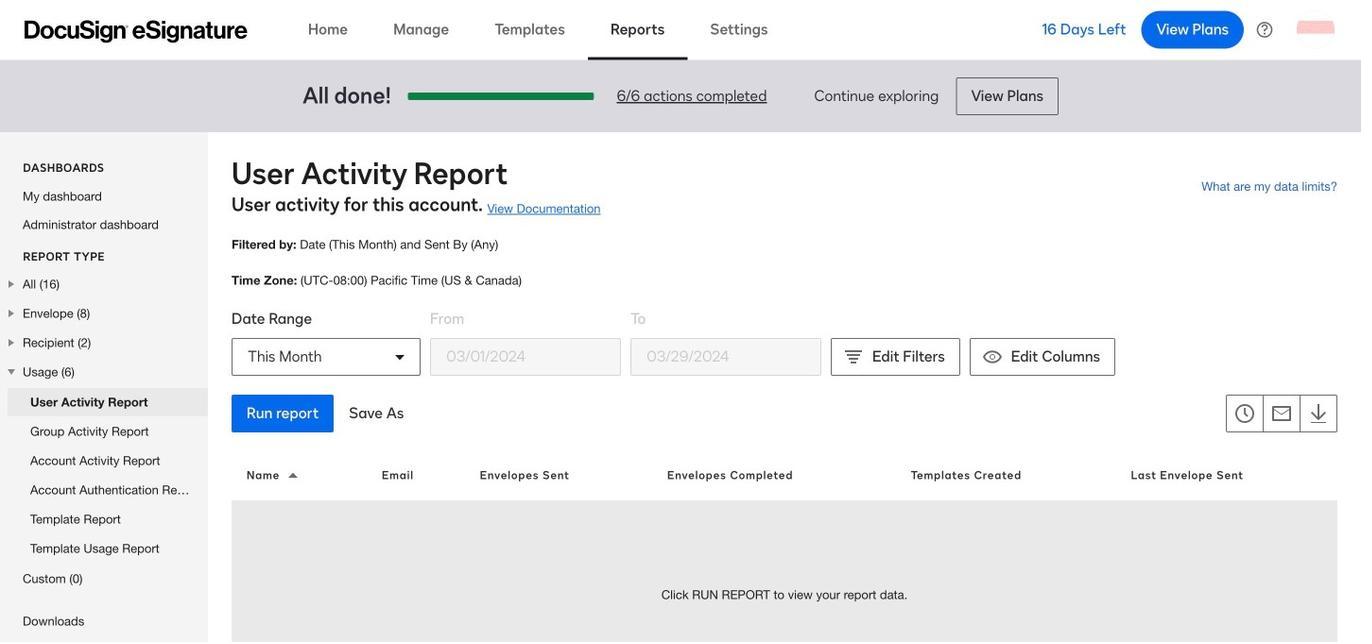 Task type: locate. For each thing, give the bounding box(es) containing it.
1 horizontal spatial mm/dd/yyyy text field
[[632, 339, 821, 375]]

0 horizontal spatial mm/dd/yyyy text field
[[431, 339, 620, 375]]

docusign esignature image
[[25, 20, 248, 43]]

2 mm/dd/yyyy text field from the left
[[632, 339, 821, 375]]

primary report detail actions group
[[232, 395, 419, 433]]

MM/DD/YYYY text field
[[431, 339, 620, 375], [632, 339, 821, 375]]

1 mm/dd/yyyy text field from the left
[[431, 339, 620, 375]]

your uploaded profile image image
[[1297, 11, 1335, 49]]



Task type: describe. For each thing, give the bounding box(es) containing it.
secondary report detail actions group
[[1226, 395, 1338, 433]]



Task type: vqa. For each thing, say whether or not it's contained in the screenshot.
more info region
no



